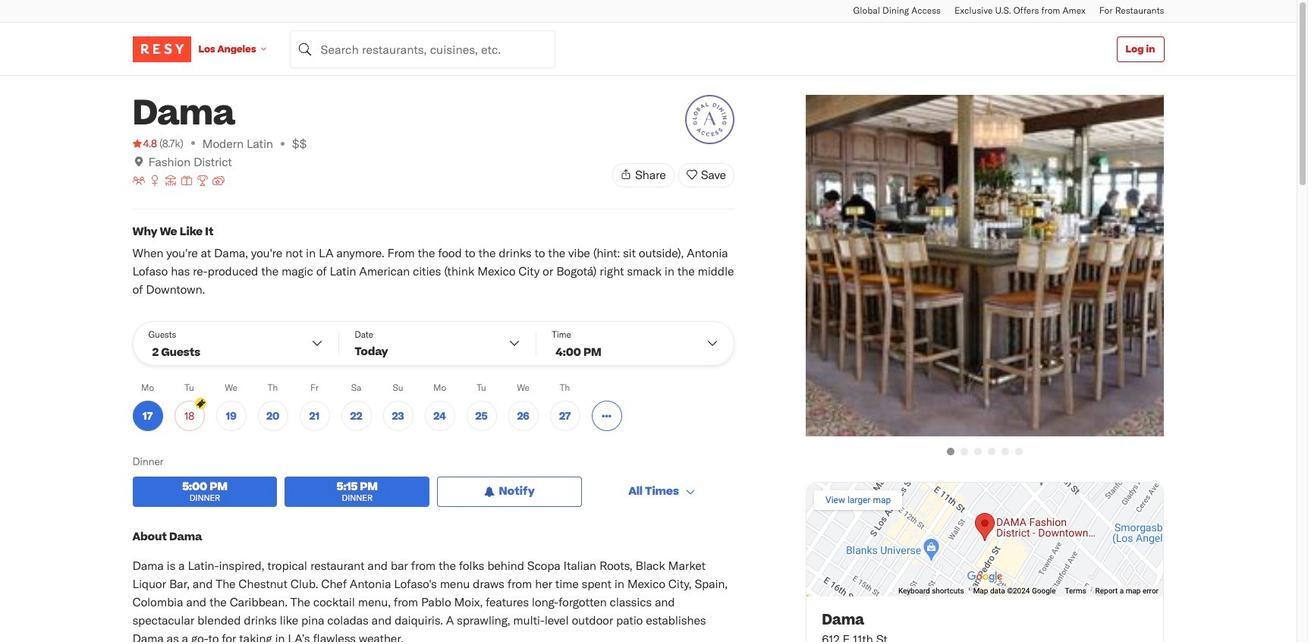 Task type: vqa. For each thing, say whether or not it's contained in the screenshot.
4.6 out of 5 stars IMAGE on the top left of the page
no



Task type: locate. For each thing, give the bounding box(es) containing it.
june 18, 2024. has event. image
[[195, 398, 206, 409]]

None field
[[290, 30, 555, 68]]

Search restaurants, cuisines, etc. text field
[[290, 30, 555, 68]]

4.8 out of 5 stars image
[[132, 136, 157, 151]]



